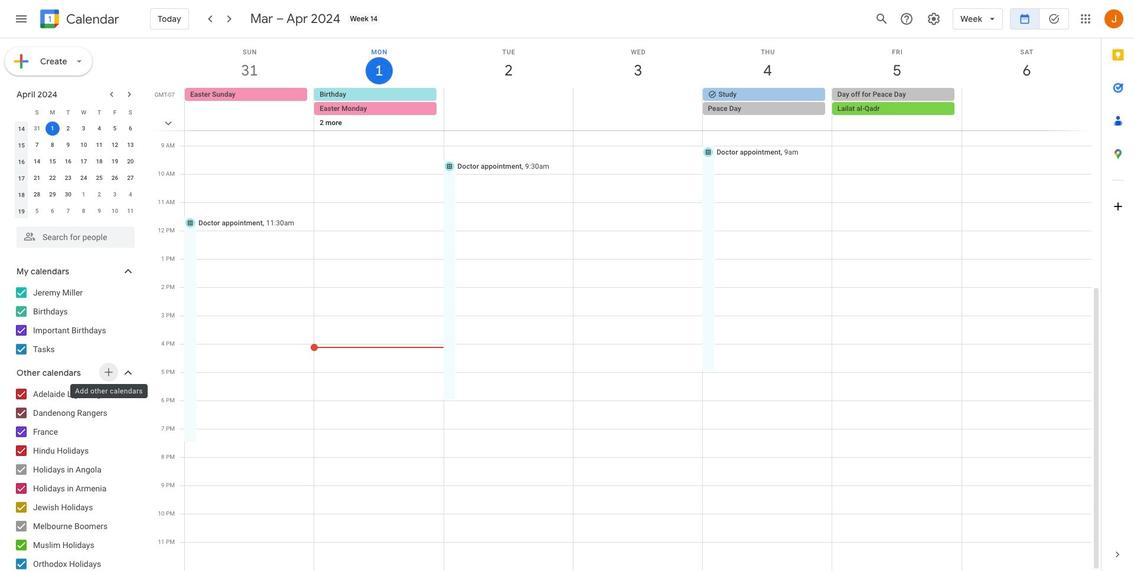 Task type: locate. For each thing, give the bounding box(es) containing it.
8 element
[[45, 138, 60, 152]]

12 element
[[108, 138, 122, 152]]

cell
[[314, 88, 444, 145], [444, 88, 573, 145], [573, 88, 703, 145], [703, 88, 832, 145], [832, 88, 962, 145], [962, 88, 1091, 145], [45, 121, 60, 137]]

grid
[[151, 38, 1101, 572]]

30 element
[[61, 188, 75, 202]]

row
[[180, 88, 1101, 145], [14, 104, 138, 121], [14, 121, 138, 137], [14, 137, 138, 154], [14, 154, 138, 170], [14, 170, 138, 187], [14, 187, 138, 203], [14, 203, 138, 220]]

heading inside calendar element
[[64, 12, 119, 26]]

may 1 element
[[77, 188, 91, 202]]

7 element
[[30, 138, 44, 152]]

row group
[[14, 121, 138, 220]]

column header
[[14, 104, 29, 121]]

march 31 element
[[30, 122, 44, 136]]

add other calendars image
[[103, 367, 115, 379]]

2 element
[[61, 122, 75, 136]]

25 element
[[92, 171, 106, 186]]

27 element
[[123, 171, 138, 186]]

5 element
[[108, 122, 122, 136]]

15 element
[[45, 155, 60, 169]]

april 2024 grid
[[11, 104, 138, 220]]

heading
[[64, 12, 119, 26]]

tab list
[[1102, 38, 1134, 539]]

other calendars list
[[2, 385, 147, 572]]

20 element
[[123, 155, 138, 169]]

14 element
[[30, 155, 44, 169]]

settings menu image
[[927, 12, 941, 26]]

None search field
[[0, 222, 147, 248]]

may 11 element
[[123, 204, 138, 219]]

21 element
[[30, 171, 44, 186]]

18 element
[[92, 155, 106, 169]]

calendar element
[[38, 7, 119, 33]]

17 element
[[77, 155, 91, 169]]

my calendars list
[[2, 284, 147, 359]]

may 4 element
[[123, 188, 138, 202]]

may 6 element
[[45, 204, 60, 219]]

11 element
[[92, 138, 106, 152]]

may 5 element
[[30, 204, 44, 219]]

may 3 element
[[108, 188, 122, 202]]

13 element
[[123, 138, 138, 152]]



Task type: describe. For each thing, give the bounding box(es) containing it.
may 7 element
[[61, 204, 75, 219]]

may 2 element
[[92, 188, 106, 202]]

1, today element
[[45, 122, 60, 136]]

26 element
[[108, 171, 122, 186]]

row group inside april 2024 grid
[[14, 121, 138, 220]]

10 element
[[77, 138, 91, 152]]

column header inside april 2024 grid
[[14, 104, 29, 121]]

22 element
[[45, 171, 60, 186]]

19 element
[[108, 155, 122, 169]]

may 8 element
[[77, 204, 91, 219]]

cell inside row group
[[45, 121, 60, 137]]

may 10 element
[[108, 204, 122, 219]]

may 9 element
[[92, 204, 106, 219]]

28 element
[[30, 188, 44, 202]]

6 element
[[123, 122, 138, 136]]

main drawer image
[[14, 12, 28, 26]]

23 element
[[61, 171, 75, 186]]

9 element
[[61, 138, 75, 152]]

16 element
[[61, 155, 75, 169]]

4 element
[[92, 122, 106, 136]]

3 element
[[77, 122, 91, 136]]

24 element
[[77, 171, 91, 186]]

29 element
[[45, 188, 60, 202]]

Search for people text field
[[24, 227, 128, 248]]



Task type: vqa. For each thing, say whether or not it's contained in the screenshot.
24 'Element'
yes



